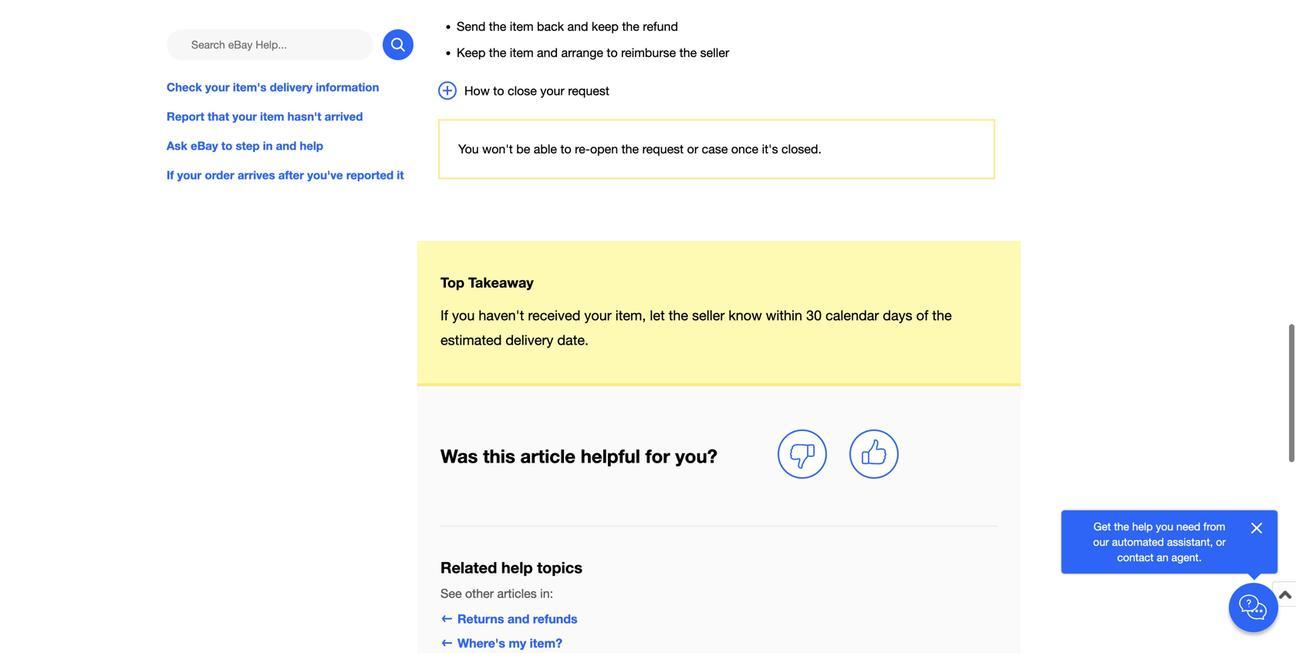 Task type: vqa. For each thing, say whether or not it's contained in the screenshot.
second SEE ALL from the bottom of the page
no



Task type: locate. For each thing, give the bounding box(es) containing it.
0 vertical spatial you
[[452, 307, 475, 324]]

after
[[278, 168, 304, 182]]

once
[[732, 142, 759, 156]]

item down check your item's delivery information
[[260, 110, 284, 124]]

your left item,
[[585, 307, 612, 324]]

able
[[534, 142, 557, 156]]

see other articles in:
[[441, 587, 553, 601]]

get the help you need from our automated assistant, or contact an agent.
[[1094, 521, 1226, 564]]

item
[[510, 19, 534, 34], [510, 46, 534, 60], [260, 110, 284, 124]]

if inside if you haven't received your item, let the seller know within 30 calendar days of the estimated delivery date.
[[441, 307, 448, 324]]

re-
[[575, 142, 590, 156]]

1 horizontal spatial help
[[502, 559, 533, 577]]

1 vertical spatial seller
[[692, 307, 725, 324]]

you
[[458, 142, 479, 156]]

received
[[528, 307, 581, 324]]

closed.
[[782, 142, 822, 156]]

the
[[489, 19, 507, 34], [622, 19, 640, 34], [489, 46, 507, 60], [680, 46, 697, 60], [622, 142, 639, 156], [669, 307, 689, 324], [933, 307, 952, 324], [1115, 521, 1130, 533]]

request down keep the item and arrange to reimburse the seller
[[568, 84, 610, 98]]

0 vertical spatial seller
[[701, 46, 730, 60]]

if for if you haven't received your item, let the seller know within 30 calendar days of the estimated delivery date.
[[441, 307, 448, 324]]

assistant,
[[1168, 536, 1214, 549]]

takeaway
[[469, 275, 534, 291]]

how to close your request button
[[438, 82, 996, 101]]

your
[[205, 80, 230, 94], [541, 84, 565, 98], [233, 110, 257, 124], [177, 168, 202, 182], [585, 307, 612, 324]]

step
[[236, 139, 260, 153]]

0 vertical spatial if
[[167, 168, 174, 182]]

2 vertical spatial item
[[260, 110, 284, 124]]

0 vertical spatial item
[[510, 19, 534, 34]]

arrives
[[238, 168, 275, 182]]

help down hasn't
[[300, 139, 323, 153]]

1 horizontal spatial delivery
[[506, 332, 554, 348]]

and up my
[[508, 612, 530, 627]]

item up close
[[510, 46, 534, 60]]

report that your item hasn't arrived link
[[167, 108, 414, 125]]

seller left know
[[692, 307, 725, 324]]

where's my item? link
[[441, 636, 563, 651]]

returns and refunds link
[[441, 612, 578, 627]]

you up estimated
[[452, 307, 475, 324]]

you've
[[307, 168, 343, 182]]

to right 'how'
[[493, 84, 504, 98]]

an
[[1157, 551, 1169, 564]]

1 vertical spatial request
[[643, 142, 684, 156]]

you left need
[[1156, 521, 1174, 533]]

or left case
[[687, 142, 699, 156]]

1 horizontal spatial if
[[441, 307, 448, 324]]

order
[[205, 168, 234, 182]]

request left case
[[643, 142, 684, 156]]

2 horizontal spatial help
[[1133, 521, 1153, 533]]

1 vertical spatial help
[[1133, 521, 1153, 533]]

agent.
[[1172, 551, 1202, 564]]

your inside dropdown button
[[541, 84, 565, 98]]

1 vertical spatial item
[[510, 46, 534, 60]]

if
[[167, 168, 174, 182], [441, 307, 448, 324]]

item for and
[[510, 46, 534, 60]]

1 horizontal spatial you
[[1156, 521, 1174, 533]]

if down top at the left of the page
[[441, 307, 448, 324]]

know
[[729, 307, 762, 324]]

helpful
[[581, 445, 641, 467]]

if for if your order arrives after you've reported it
[[167, 168, 174, 182]]

ebay
[[191, 139, 218, 153]]

or for assistant,
[[1217, 536, 1226, 549]]

get the help you need from our automated assistant, or contact an agent. tooltip
[[1087, 519, 1233, 566]]

was this article helpful for you?
[[441, 445, 718, 467]]

date.
[[558, 332, 589, 348]]

returns
[[458, 612, 504, 627]]

where's
[[458, 636, 506, 651]]

0 horizontal spatial if
[[167, 168, 174, 182]]

help
[[300, 139, 323, 153], [1133, 521, 1153, 533], [502, 559, 533, 577]]

for
[[646, 445, 670, 467]]

to inside dropdown button
[[493, 84, 504, 98]]

and
[[568, 19, 588, 34], [537, 46, 558, 60], [276, 139, 297, 153], [508, 612, 530, 627]]

help inside get the help you need from our automated assistant, or contact an agent.
[[1133, 521, 1153, 533]]

refunds
[[533, 612, 578, 627]]

to
[[607, 46, 618, 60], [493, 84, 504, 98], [221, 139, 233, 153], [561, 142, 572, 156]]

hasn't
[[288, 110, 322, 124]]

1 vertical spatial delivery
[[506, 332, 554, 348]]

it's
[[762, 142, 778, 156]]

in:
[[540, 587, 553, 601]]

or down from
[[1217, 536, 1226, 549]]

0 vertical spatial request
[[568, 84, 610, 98]]

0 vertical spatial help
[[300, 139, 323, 153]]

related help topics
[[441, 559, 583, 577]]

seller up how to close your request dropdown button
[[701, 46, 730, 60]]

delivery down received
[[506, 332, 554, 348]]

and up arrange
[[568, 19, 588, 34]]

top takeaway
[[441, 275, 534, 291]]

item left back
[[510, 19, 534, 34]]

0 vertical spatial delivery
[[270, 80, 313, 94]]

related
[[441, 559, 497, 577]]

my
[[509, 636, 527, 651]]

1 vertical spatial you
[[1156, 521, 1174, 533]]

0 horizontal spatial you
[[452, 307, 475, 324]]

help up articles
[[502, 559, 533, 577]]

reported
[[346, 168, 394, 182]]

close
[[508, 84, 537, 98]]

send the item back and keep the refund
[[457, 19, 678, 34]]

or
[[687, 142, 699, 156], [1217, 536, 1226, 549]]

won't
[[482, 142, 513, 156]]

our
[[1094, 536, 1110, 549]]

0 vertical spatial or
[[687, 142, 699, 156]]

delivery up report that your item hasn't arrived link
[[270, 80, 313, 94]]

your right that
[[233, 110, 257, 124]]

1 vertical spatial or
[[1217, 536, 1226, 549]]

or inside get the help you need from our automated assistant, or contact an agent.
[[1217, 536, 1226, 549]]

1 vertical spatial if
[[441, 307, 448, 324]]

haven't
[[479, 307, 524, 324]]

if down ask
[[167, 168, 174, 182]]

send
[[457, 19, 486, 34]]

how
[[465, 84, 490, 98]]

to down keep
[[607, 46, 618, 60]]

reimburse
[[621, 46, 676, 60]]

0 horizontal spatial or
[[687, 142, 699, 156]]

1 horizontal spatial or
[[1217, 536, 1226, 549]]

seller
[[701, 46, 730, 60], [692, 307, 725, 324]]

seller inside if you haven't received your item, let the seller know within 30 calendar days of the estimated delivery date.
[[692, 307, 725, 324]]

if inside if your order arrives after you've reported it link
[[167, 168, 174, 182]]

this
[[483, 445, 515, 467]]

topics
[[537, 559, 583, 577]]

calendar
[[826, 307, 879, 324]]

keep
[[457, 46, 486, 60]]

your right close
[[541, 84, 565, 98]]

or for request
[[687, 142, 699, 156]]

request
[[568, 84, 610, 98], [643, 142, 684, 156]]

to left re-
[[561, 142, 572, 156]]

help up automated
[[1133, 521, 1153, 533]]

0 horizontal spatial request
[[568, 84, 610, 98]]

request inside dropdown button
[[568, 84, 610, 98]]



Task type: describe. For each thing, give the bounding box(es) containing it.
ask
[[167, 139, 188, 153]]

you inside get the help you need from our automated assistant, or contact an agent.
[[1156, 521, 1174, 533]]

and down back
[[537, 46, 558, 60]]

if you haven't received your item, let the seller know within 30 calendar days of the estimated delivery date.
[[441, 307, 952, 348]]

need
[[1177, 521, 1201, 533]]

open
[[590, 142, 618, 156]]

Search eBay Help... text field
[[167, 29, 374, 60]]

within
[[766, 307, 803, 324]]

if your order arrives after you've reported it
[[167, 168, 404, 182]]

where's my item?
[[458, 636, 563, 651]]

be
[[517, 142, 531, 156]]

article
[[521, 445, 576, 467]]

you won't be able to re-open the request or case once it's closed.
[[458, 142, 822, 156]]

2 vertical spatial help
[[502, 559, 533, 577]]

you inside if you haven't received your item, let the seller know within 30 calendar days of the estimated delivery date.
[[452, 307, 475, 324]]

30
[[807, 307, 822, 324]]

seller for top takeaway
[[692, 307, 725, 324]]

1 horizontal spatial request
[[643, 142, 684, 156]]

in
[[263, 139, 273, 153]]

delivery inside if you haven't received your item, let the seller know within 30 calendar days of the estimated delivery date.
[[506, 332, 554, 348]]

to left step
[[221, 139, 233, 153]]

check
[[167, 80, 202, 94]]

the inside get the help you need from our automated assistant, or contact an agent.
[[1115, 521, 1130, 533]]

0 horizontal spatial help
[[300, 139, 323, 153]]

seller for send the item back and keep the refund
[[701, 46, 730, 60]]

if your order arrives after you've reported it link
[[167, 167, 414, 184]]

item?
[[530, 636, 563, 651]]

from
[[1204, 521, 1226, 533]]

ask ebay to step in and help
[[167, 139, 323, 153]]

check your item's delivery information link
[[167, 79, 414, 96]]

articles
[[497, 587, 537, 601]]

keep
[[592, 19, 619, 34]]

item,
[[616, 307, 646, 324]]

automated
[[1113, 536, 1165, 549]]

arrived
[[325, 110, 363, 124]]

arrange
[[561, 46, 604, 60]]

that
[[208, 110, 229, 124]]

item for back
[[510, 19, 534, 34]]

case
[[702, 142, 728, 156]]

and right in at the top of the page
[[276, 139, 297, 153]]

report
[[167, 110, 204, 124]]

your up that
[[205, 80, 230, 94]]

estimated
[[441, 332, 502, 348]]

see
[[441, 587, 462, 601]]

was
[[441, 445, 478, 467]]

information
[[316, 80, 379, 94]]

you?
[[676, 445, 718, 467]]

of
[[917, 307, 929, 324]]

0 horizontal spatial delivery
[[270, 80, 313, 94]]

check your item's delivery information
[[167, 80, 379, 94]]

days
[[883, 307, 913, 324]]

back
[[537, 19, 564, 34]]

other
[[465, 587, 494, 601]]

refund
[[643, 19, 678, 34]]

ask ebay to step in and help link
[[167, 137, 414, 154]]

get
[[1094, 521, 1112, 533]]

how to close your request
[[465, 84, 610, 98]]

item's
[[233, 80, 267, 94]]

let
[[650, 307, 665, 324]]

keep the item and arrange to reimburse the seller
[[457, 46, 730, 60]]

returns and refunds
[[458, 612, 578, 627]]

your left order
[[177, 168, 202, 182]]

report that your item hasn't arrived
[[167, 110, 363, 124]]

it
[[397, 168, 404, 182]]

contact
[[1118, 551, 1154, 564]]

top
[[441, 275, 465, 291]]

item inside report that your item hasn't arrived link
[[260, 110, 284, 124]]

your inside if you haven't received your item, let the seller know within 30 calendar days of the estimated delivery date.
[[585, 307, 612, 324]]



